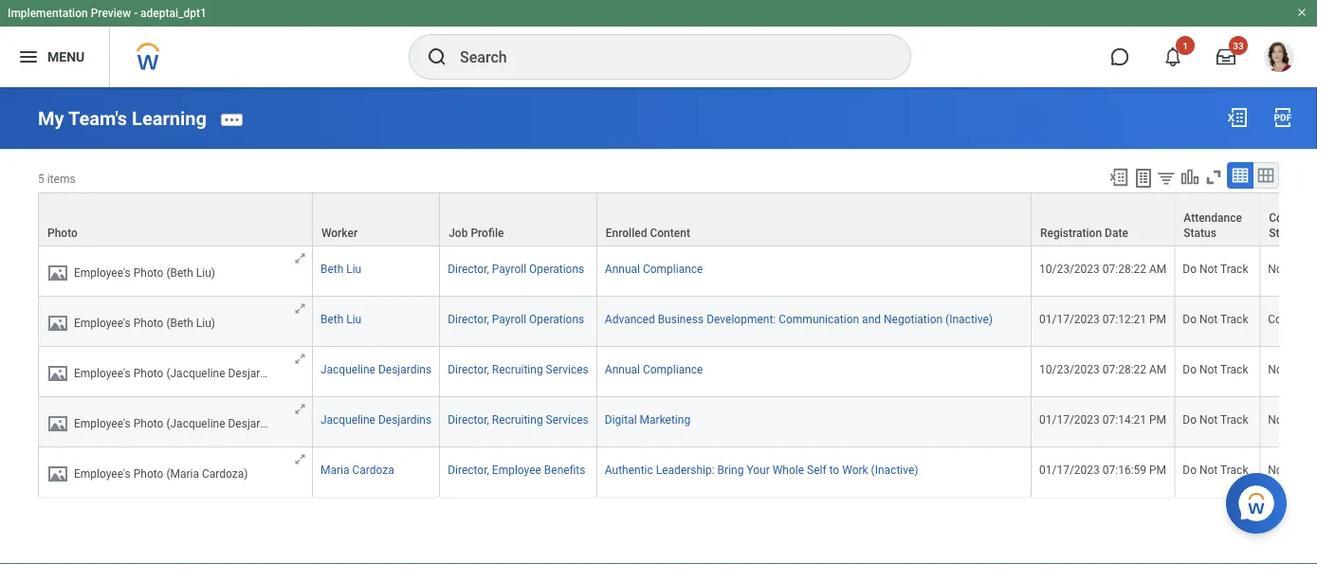 Task type: locate. For each thing, give the bounding box(es) containing it.
annual up digital
[[605, 363, 640, 376]]

annual compliance link for director, recruiting services
[[605, 359, 703, 376]]

2 10/23/2023 07:28:22 am from the top
[[1039, 363, 1167, 376]]

0 vertical spatial services
[[546, 363, 589, 376]]

not starte for director, recruiting services link for annual compliance
[[1268, 363, 1317, 376]]

3 starte from the top
[[1289, 413, 1317, 426]]

2 annual compliance from the top
[[605, 363, 703, 376]]

1 vertical spatial (beth
[[166, 316, 193, 329]]

director, payroll operations link
[[448, 262, 584, 275], [448, 312, 584, 326]]

photo for image within employee's photo (maria cardoza) cell
[[133, 467, 164, 480]]

0 vertical spatial (jacqueline
[[166, 366, 225, 380]]

director, for director, recruiting services link associated with digital marketing
[[448, 413, 489, 426]]

1 track from the top
[[1220, 262, 1248, 275]]

2 director, recruiting services link from the top
[[448, 413, 589, 426]]

1 beth from the top
[[320, 262, 344, 275]]

am
[[1149, 262, 1167, 275], [1149, 363, 1167, 376]]

expand table image
[[1256, 166, 1275, 185]]

5 track from the top
[[1220, 463, 1248, 476]]

operations
[[529, 262, 584, 275], [529, 312, 584, 326]]

5 do not track from the top
[[1183, 463, 1248, 476]]

0 vertical spatial jacqueline desjardins link
[[320, 363, 432, 376]]

annual compliance for director, payroll operations
[[605, 262, 703, 275]]

annual compliance up 'digital marketing' link
[[605, 363, 703, 376]]

operations for annual compliance
[[529, 262, 584, 275]]

1 vertical spatial 01/17/2023
[[1039, 413, 1100, 426]]

profile logan mcneil image
[[1264, 42, 1294, 76]]

1 vertical spatial 10/23/2023
[[1039, 363, 1100, 376]]

1 row from the top
[[38, 192, 1317, 247]]

4 image image from the top
[[46, 412, 69, 435]]

am down "01/17/2023 07:12:21 pm"
[[1149, 363, 1167, 376]]

10/23/2023 07:28:22 am down date on the top right
[[1039, 262, 1167, 275]]

1 jacqueline desjardins link from the top
[[320, 363, 432, 376]]

(inactive) right negotiation
[[945, 312, 993, 326]]

1 vertical spatial jacqueline desjardins link
[[320, 413, 432, 426]]

profile
[[471, 226, 504, 239]]

3 01/17/2023 from the top
[[1039, 463, 1100, 476]]

jacqueline desjardins link for digital
[[320, 413, 432, 426]]

(beth for annual compliance
[[166, 266, 193, 279]]

marketing
[[640, 413, 690, 426]]

1 vertical spatial beth
[[320, 312, 344, 326]]

0 vertical spatial jacqueline desjardins
[[320, 363, 432, 376]]

pm
[[1149, 312, 1166, 326], [1149, 413, 1166, 426], [1149, 463, 1166, 476]]

01/17/2023 07:14:21 pm
[[1039, 413, 1166, 426]]

compliance for director, recruiting services
[[643, 363, 703, 376]]

employee's photo (jacqueline desjardins) cell for digital marketing
[[38, 397, 313, 447]]

do not track
[[1183, 262, 1248, 275], [1183, 312, 1248, 326], [1183, 363, 1248, 376], [1183, 413, 1248, 426], [1183, 463, 1248, 476]]

2 annual from the top
[[605, 363, 640, 376]]

2 payroll from the top
[[492, 312, 526, 326]]

6 row from the top
[[38, 447, 1317, 497]]

2 jacqueline desjardins from the top
[[320, 413, 432, 426]]

1 recruiting from the top
[[492, 363, 543, 376]]

33
[[1233, 40, 1244, 51]]

jacqueline desjardins
[[320, 363, 432, 376], [320, 413, 432, 426]]

liu) for annual compliance
[[196, 266, 215, 279]]

employee's photo (jacqueline desjardins)
[[74, 366, 285, 380], [74, 417, 285, 430]]

0 vertical spatial compliance
[[643, 262, 703, 275]]

menu banner
[[0, 0, 1317, 87]]

0 vertical spatial 07:28:22
[[1103, 262, 1146, 275]]

0 vertical spatial beth liu link
[[320, 262, 361, 275]]

recruiting
[[492, 363, 543, 376], [492, 413, 543, 426]]

beth liu link for annual
[[320, 262, 361, 275]]

compliance down business
[[643, 363, 703, 376]]

row containing maria cardoza
[[38, 447, 1317, 497]]

photo inside 'popup button'
[[47, 226, 78, 239]]

image image
[[46, 261, 69, 284], [46, 311, 69, 334], [46, 362, 69, 384], [46, 412, 69, 435], [46, 462, 69, 485]]

07:28:22 down date on the top right
[[1103, 262, 1146, 275]]

0 vertical spatial director, recruiting services
[[448, 363, 589, 376]]

2 desjardins) from the top
[[228, 417, 285, 430]]

pm right 07:14:21
[[1149, 413, 1166, 426]]

1 vertical spatial annual
[[605, 363, 640, 376]]

annual compliance
[[605, 262, 703, 275], [605, 363, 703, 376]]

director, recruiting services for annual
[[448, 363, 589, 376]]

2 grow image from the top
[[293, 452, 307, 466]]

1 vertical spatial payroll
[[492, 312, 526, 326]]

toolbar inside my team's learning main content
[[1100, 162, 1279, 192]]

notifications large image
[[1163, 47, 1182, 66]]

(maria
[[166, 467, 199, 480]]

annual down enrolled
[[605, 262, 640, 275]]

recruiting for digital marketing
[[492, 413, 543, 426]]

2 director, recruiting services from the top
[[448, 413, 589, 426]]

registration date
[[1040, 226, 1128, 239]]

0 vertical spatial annual compliance
[[605, 262, 703, 275]]

compliance down the content
[[643, 262, 703, 275]]

01/17/2023 left the 07:12:21
[[1039, 312, 1100, 326]]

4 do from the top
[[1183, 413, 1197, 426]]

10/23/2023 for director, recruiting services
[[1039, 363, 1100, 376]]

liu for advanced business development: communication and negotiation (inactive)
[[346, 312, 361, 326]]

2 liu from the top
[[346, 312, 361, 326]]

1 vertical spatial director, payroll operations
[[448, 312, 584, 326]]

2 desjardins from the top
[[378, 413, 432, 426]]

1 10/23/2023 from the top
[[1039, 262, 1100, 275]]

2 do not track from the top
[[1183, 312, 1248, 326]]

1 employee's from the top
[[74, 266, 131, 279]]

4 director, from the top
[[448, 413, 489, 426]]

3 not starte from the top
[[1268, 413, 1317, 426]]

2 director, from the top
[[448, 312, 489, 326]]

job profile
[[449, 226, 504, 239]]

3 do not track from the top
[[1183, 363, 1248, 376]]

1 vertical spatial services
[[546, 413, 589, 426]]

0 vertical spatial am
[[1149, 262, 1167, 275]]

do not track for advanced business development: communication and negotiation (inactive) link
[[1183, 312, 1248, 326]]

2 not starte from the top
[[1268, 363, 1317, 376]]

grow image inside employee's photo (jacqueline desjardins) cell
[[293, 401, 307, 416]]

toolbar
[[1100, 162, 1279, 192]]

employee's for 2nd image from the bottom
[[74, 417, 131, 430]]

employee's for image within employee's photo (maria cardoza) cell
[[74, 467, 131, 480]]

01/17/2023 left 07:16:59
[[1039, 463, 1100, 476]]

2 director, payroll operations link from the top
[[448, 312, 584, 326]]

4 employee's from the top
[[74, 417, 131, 430]]

10/23/2023 for director, payroll operations
[[1039, 262, 1100, 275]]

1 button
[[1152, 36, 1195, 78]]

photo for image for 3rd grow icon from the top of the my team's learning main content
[[133, 366, 164, 380]]

1 vertical spatial jacqueline
[[320, 413, 375, 426]]

employee's photo (beth liu) cell
[[38, 246, 313, 296], [38, 296, 313, 346]]

1 director, recruiting services link from the top
[[448, 363, 589, 376]]

2 employee's photo (beth liu) from the top
[[74, 316, 215, 329]]

1 services from the top
[[546, 363, 589, 376]]

employee's photo (beth liu)
[[74, 266, 215, 279], [74, 316, 215, 329]]

0 vertical spatial jacqueline
[[320, 363, 375, 376]]

2 annual compliance link from the top
[[605, 359, 703, 376]]

pm right 07:16:59
[[1149, 463, 1166, 476]]

0 vertical spatial employee's photo (beth liu)
[[74, 266, 215, 279]]

1 annual compliance link from the top
[[605, 258, 703, 275]]

do
[[1183, 262, 1197, 275], [1183, 312, 1197, 326], [1183, 363, 1197, 376], [1183, 413, 1197, 426], [1183, 463, 1197, 476]]

1 vertical spatial director, recruiting services
[[448, 413, 589, 426]]

employee's inside cell
[[74, 467, 131, 480]]

jacqueline desjardins for annual
[[320, 363, 432, 376]]

track for 'digital marketing' link
[[1220, 413, 1248, 426]]

liu)
[[196, 266, 215, 279], [196, 316, 215, 329]]

0 vertical spatial operations
[[529, 262, 584, 275]]

1 do from the top
[[1183, 262, 1197, 275]]

0 vertical spatial desjardins)
[[228, 366, 285, 380]]

pm for 01/17/2023 07:16:59 pm
[[1149, 463, 1166, 476]]

advanced business development: communication and negotiation (inactive) link
[[605, 308, 993, 326]]

annual for operations
[[605, 262, 640, 275]]

01/17/2023 left 07:14:21
[[1039, 413, 1100, 426]]

0 vertical spatial director, payroll operations
[[448, 262, 584, 275]]

attendance
[[1184, 211, 1242, 224]]

2 recruiting from the top
[[492, 413, 543, 426]]

photo for image for 2nd grow icon
[[133, 316, 164, 329]]

1 vertical spatial operations
[[529, 312, 584, 326]]

0 vertical spatial recruiting
[[492, 363, 543, 376]]

33 button
[[1205, 36, 1248, 78]]

desjardins for annual compliance
[[378, 363, 432, 376]]

07:28:22
[[1103, 262, 1146, 275], [1103, 363, 1146, 376]]

10/23/2023 07:28:22 am down "01/17/2023 07:12:21 pm"
[[1039, 363, 1167, 376]]

3 director, from the top
[[448, 363, 489, 376]]

1 director, recruiting services from the top
[[448, 363, 589, 376]]

1
[[1183, 40, 1188, 51]]

1 vertical spatial (jacqueline
[[166, 417, 225, 430]]

my team's learning
[[38, 107, 207, 130]]

annual
[[605, 262, 640, 275], [605, 363, 640, 376]]

2 am from the top
[[1149, 363, 1167, 376]]

1 employee's photo (beth liu) cell from the top
[[38, 246, 313, 296]]

1 annual compliance from the top
[[605, 262, 703, 275]]

operations left "advanced"
[[529, 312, 584, 326]]

1 jacqueline from the top
[[320, 363, 375, 376]]

am for director, payroll operations
[[1149, 262, 1167, 275]]

liu) for advanced business development: communication and negotiation (inactive)
[[196, 316, 215, 329]]

menu button
[[0, 27, 109, 87]]

2 beth liu from the top
[[320, 312, 361, 326]]

1 vertical spatial employee's photo (beth liu)
[[74, 316, 215, 329]]

2 track from the top
[[1220, 312, 1248, 326]]

1 beth liu from the top
[[320, 262, 361, 275]]

2 employee's photo (beth liu) cell from the top
[[38, 296, 313, 346]]

1 vertical spatial 10/23/2023 07:28:22 am
[[1039, 363, 1167, 376]]

2 image image from the top
[[46, 311, 69, 334]]

1 (beth from the top
[[166, 266, 193, 279]]

1 do not track from the top
[[1183, 262, 1248, 275]]

1 vertical spatial recruiting
[[492, 413, 543, 426]]

beth
[[320, 262, 344, 275], [320, 312, 344, 326]]

1 employee's photo (jacqueline desjardins) cell from the top
[[38, 346, 313, 397]]

2 compliance from the top
[[643, 363, 703, 376]]

4 track from the top
[[1220, 413, 1248, 426]]

4 starte from the top
[[1289, 463, 1317, 476]]

not
[[1199, 262, 1218, 275], [1268, 262, 1286, 275], [1199, 312, 1218, 326], [1199, 363, 1218, 376], [1268, 363, 1286, 376], [1199, 413, 1218, 426], [1268, 413, 1286, 426], [1199, 463, 1218, 476], [1268, 463, 1286, 476]]

services
[[546, 363, 589, 376], [546, 413, 589, 426]]

0 vertical spatial 01/17/2023
[[1039, 312, 1100, 326]]

10/23/2023 07:28:22 am for director, payroll operations
[[1039, 262, 1167, 275]]

1 grow image from the top
[[293, 401, 307, 416]]

desjardins
[[378, 363, 432, 376], [378, 413, 432, 426]]

annual compliance link for director, payroll operations
[[605, 258, 703, 275]]

beth liu for advanced
[[320, 312, 361, 326]]

preview
[[91, 7, 131, 20]]

1 vertical spatial annual compliance link
[[605, 359, 703, 376]]

authentic
[[605, 463, 653, 476]]

0 vertical spatial (inactive)
[[945, 312, 993, 326]]

grow image for maria
[[293, 452, 307, 466]]

0 vertical spatial 10/23/2023 07:28:22 am
[[1039, 262, 1167, 275]]

employee's for image for 2nd grow icon
[[74, 316, 131, 329]]

2 pm from the top
[[1149, 413, 1166, 426]]

1 vertical spatial grow image
[[293, 452, 307, 466]]

2 07:28:22 from the top
[[1103, 363, 1146, 376]]

1 vertical spatial compliance
[[643, 363, 703, 376]]

am down registration date popup button
[[1149, 262, 1167, 275]]

0 vertical spatial liu
[[346, 262, 361, 275]]

director,
[[448, 262, 489, 275], [448, 312, 489, 326], [448, 363, 489, 376], [448, 413, 489, 426], [448, 463, 489, 476]]

1 10/23/2023 07:28:22 am from the top
[[1039, 262, 1167, 275]]

5 image image from the top
[[46, 462, 69, 485]]

director, recruiting services for digital
[[448, 413, 589, 426]]

1 desjardins) from the top
[[228, 366, 285, 380]]

employee's
[[74, 266, 131, 279], [74, 316, 131, 329], [74, 366, 131, 380], [74, 417, 131, 430], [74, 467, 131, 480]]

beth liu
[[320, 262, 361, 275], [320, 312, 361, 326]]

3 grow image from the top
[[293, 351, 307, 365]]

1 liu) from the top
[[196, 266, 215, 279]]

1 vertical spatial pm
[[1149, 413, 1166, 426]]

1 liu from the top
[[346, 262, 361, 275]]

1 vertical spatial desjardins
[[378, 413, 432, 426]]

employee's for image for 1st grow icon from the top of the my team's learning main content
[[74, 266, 131, 279]]

1 vertical spatial liu
[[346, 312, 361, 326]]

0 vertical spatial director, recruiting services link
[[448, 363, 589, 376]]

2 (beth from the top
[[166, 316, 193, 329]]

photo
[[47, 226, 78, 239], [133, 266, 164, 279], [133, 316, 164, 329], [133, 366, 164, 380], [133, 417, 164, 430], [133, 467, 164, 480]]

1 horizontal spatial (inactive)
[[945, 312, 993, 326]]

negotiation
[[884, 312, 943, 326]]

1 vertical spatial desjardins)
[[228, 417, 285, 430]]

image image for 3rd grow icon from the top of the my team's learning main content
[[46, 362, 69, 384]]

1 employee's photo (beth liu) from the top
[[74, 266, 215, 279]]

2 01/17/2023 from the top
[[1039, 413, 1100, 426]]

1 beth liu link from the top
[[320, 262, 361, 275]]

completio
[[1269, 211, 1317, 239]]

1 director, payroll operations from the top
[[448, 262, 584, 275]]

annual compliance link up 'digital marketing' link
[[605, 359, 703, 376]]

expand/collapse chart image
[[1180, 167, 1200, 188]]

director, recruiting services
[[448, 363, 589, 376], [448, 413, 589, 426]]

1 vertical spatial am
[[1149, 363, 1167, 376]]

beth liu link
[[320, 262, 361, 275], [320, 312, 361, 326]]

adeptai_dpt1
[[140, 7, 207, 20]]

0 vertical spatial employee's photo (jacqueline desjardins)
[[74, 366, 285, 380]]

completed
[[1268, 312, 1317, 326]]

annual for services
[[605, 363, 640, 376]]

1 vertical spatial employee's photo (jacqueline desjardins)
[[74, 417, 285, 430]]

1 director, from the top
[[448, 262, 489, 275]]

not starte for director, payroll operations "link" for annual compliance
[[1268, 262, 1317, 275]]

(inactive)
[[945, 312, 993, 326], [871, 463, 918, 476]]

liu
[[346, 262, 361, 275], [346, 312, 361, 326]]

1 employee's photo (jacqueline desjardins) from the top
[[74, 366, 285, 380]]

5 row from the top
[[38, 397, 1317, 447]]

pm right the 07:12:21
[[1149, 312, 1166, 326]]

employee's photo (beth liu) cell for advanced business development: communication and negotiation (inactive)
[[38, 296, 313, 346]]

enrolled content column header
[[597, 192, 1032, 247]]

attendance status
[[1184, 211, 1242, 239]]

job
[[449, 226, 468, 239]]

payroll
[[492, 262, 526, 275], [492, 312, 526, 326]]

worker
[[321, 226, 358, 239]]

4 not starte from the top
[[1268, 463, 1317, 476]]

director, payroll operations
[[448, 262, 584, 275], [448, 312, 584, 326]]

director, payroll operations for advanced
[[448, 312, 584, 326]]

3 employee's from the top
[[74, 366, 131, 380]]

director, recruiting services link for digital marketing
[[448, 413, 589, 426]]

10/23/2023 07:28:22 am
[[1039, 262, 1167, 275], [1039, 363, 1167, 376]]

grow image
[[293, 251, 307, 265], [293, 301, 307, 315], [293, 351, 307, 365]]

1 vertical spatial 07:28:22
[[1103, 363, 1146, 376]]

2 vertical spatial grow image
[[293, 351, 307, 365]]

0 horizontal spatial (inactive)
[[871, 463, 918, 476]]

0 vertical spatial annual
[[605, 262, 640, 275]]

maria cardoza
[[320, 463, 394, 476]]

1 vertical spatial (inactive)
[[871, 463, 918, 476]]

your
[[747, 463, 770, 476]]

annual compliance link down enrolled content
[[605, 258, 703, 275]]

0 vertical spatial payroll
[[492, 262, 526, 275]]

1 vertical spatial annual compliance
[[605, 363, 703, 376]]

director, payroll operations link for advanced business development: communication and negotiation (inactive)
[[448, 312, 584, 326]]

track
[[1220, 262, 1248, 275], [1220, 312, 1248, 326], [1220, 363, 1248, 376], [1220, 413, 1248, 426], [1220, 463, 1248, 476]]

3 image image from the top
[[46, 362, 69, 384]]

2 jacqueline desjardins link from the top
[[320, 413, 432, 426]]

self
[[807, 463, 826, 476]]

5 director, from the top
[[448, 463, 489, 476]]

2 10/23/2023 from the top
[[1039, 363, 1100, 376]]

2 (jacqueline from the top
[[166, 417, 225, 430]]

1 01/17/2023 from the top
[[1039, 312, 1100, 326]]

photo for 2nd image from the bottom
[[133, 417, 164, 430]]

10/23/2023 down "registration"
[[1039, 262, 1100, 275]]

0 vertical spatial beth
[[320, 262, 344, 275]]

annual compliance link
[[605, 258, 703, 275], [605, 359, 703, 376]]

5 do from the top
[[1183, 463, 1197, 476]]

select to filter grid data image
[[1156, 168, 1177, 188]]

director, payroll operations link for annual compliance
[[448, 262, 584, 275]]

1 vertical spatial director, recruiting services link
[[448, 413, 589, 426]]

enrolled content button
[[597, 193, 1031, 245]]

1 not starte from the top
[[1268, 262, 1317, 275]]

leadership:
[[656, 463, 715, 476]]

0 vertical spatial grow image
[[293, 251, 307, 265]]

1 vertical spatial grow image
[[293, 301, 307, 315]]

0 vertical spatial grow image
[[293, 401, 307, 416]]

my team's learning main content
[[0, 87, 1317, 515]]

2 beth from the top
[[320, 312, 344, 326]]

director, for director, recruiting services link for annual compliance
[[448, 363, 489, 376]]

(inactive) right work
[[871, 463, 918, 476]]

employee's for image for 3rd grow icon from the top of the my team's learning main content
[[74, 366, 131, 380]]

1 vertical spatial director, payroll operations link
[[448, 312, 584, 326]]

annual compliance down enrolled content
[[605, 262, 703, 275]]

2 employee's from the top
[[74, 316, 131, 329]]

2 jacqueline from the top
[[320, 413, 375, 426]]

1 vertical spatial jacqueline desjardins
[[320, 413, 432, 426]]

0 vertical spatial liu)
[[196, 266, 215, 279]]

3 row from the top
[[38, 296, 1317, 346]]

grow image
[[293, 401, 307, 416], [293, 452, 307, 466]]

(beth
[[166, 266, 193, 279], [166, 316, 193, 329]]

0 vertical spatial (beth
[[166, 266, 193, 279]]

0 vertical spatial 10/23/2023
[[1039, 262, 1100, 275]]

track for advanced business development: communication and negotiation (inactive) link
[[1220, 312, 1248, 326]]

0 vertical spatial beth liu
[[320, 262, 361, 275]]

3 track from the top
[[1220, 363, 1248, 376]]

image image for 2nd grow icon
[[46, 311, 69, 334]]

2 employee's photo (jacqueline desjardins) cell from the top
[[38, 397, 313, 447]]

0 vertical spatial desjardins
[[378, 363, 432, 376]]

director, recruiting services link
[[448, 363, 589, 376], [448, 413, 589, 426]]

10/23/2023 down "01/17/2023 07:12:21 pm"
[[1039, 363, 1100, 376]]

1 vertical spatial beth liu link
[[320, 312, 361, 326]]

operations down job profile popup button
[[529, 262, 584, 275]]

grow image inside employee's photo (maria cardoza) cell
[[293, 452, 307, 466]]

0 vertical spatial annual compliance link
[[605, 258, 703, 275]]

0 vertical spatial director, payroll operations link
[[448, 262, 584, 275]]

3 pm from the top
[[1149, 463, 1166, 476]]

am for director, recruiting services
[[1149, 363, 1167, 376]]

employee's photo (beth liu) for annual compliance
[[74, 266, 215, 279]]

1 vertical spatial beth liu
[[320, 312, 361, 326]]

desjardins for digital marketing
[[378, 413, 432, 426]]

0 vertical spatial pm
[[1149, 312, 1166, 326]]

track for authentic leadership: bring your whole self to work (inactive) link
[[1220, 463, 1248, 476]]

whole
[[773, 463, 804, 476]]

1 payroll from the top
[[492, 262, 526, 275]]

1 annual from the top
[[605, 262, 640, 275]]

07:14:21
[[1103, 413, 1146, 426]]

not starte
[[1268, 262, 1317, 275], [1268, 363, 1317, 376], [1268, 413, 1317, 426], [1268, 463, 1317, 476]]

1 operations from the top
[[529, 262, 584, 275]]

digital marketing link
[[605, 409, 690, 426]]

01/17/2023
[[1039, 312, 1100, 326], [1039, 413, 1100, 426], [1039, 463, 1100, 476]]

2 vertical spatial pm
[[1149, 463, 1166, 476]]

jacqueline
[[320, 363, 375, 376], [320, 413, 375, 426]]

2 vertical spatial 01/17/2023
[[1039, 463, 1100, 476]]

07:28:22 down the 07:12:21
[[1103, 363, 1146, 376]]

2 beth liu link from the top
[[320, 312, 361, 326]]

01/17/2023 07:16:59 pm
[[1039, 463, 1166, 476]]

employee's photo (jacqueline desjardins) cell
[[38, 346, 313, 397], [38, 397, 313, 447]]

compliance
[[643, 262, 703, 275], [643, 363, 703, 376]]

director, for director, payroll operations "link" for annual compliance
[[448, 262, 489, 275]]

row
[[38, 192, 1317, 247], [38, 246, 1317, 296], [38, 296, 1317, 346], [38, 346, 1317, 397], [38, 397, 1317, 447], [38, 447, 1317, 497]]

advanced business development: communication and negotiation (inactive)
[[605, 312, 993, 326]]

1 vertical spatial liu)
[[196, 316, 215, 329]]

1 compliance from the top
[[643, 262, 703, 275]]

2 employee's photo (jacqueline desjardins) from the top
[[74, 417, 285, 430]]



Task type: describe. For each thing, give the bounding box(es) containing it.
date
[[1105, 226, 1128, 239]]

grow image for jacqueline
[[293, 401, 307, 416]]

jacqueline for annual
[[320, 363, 375, 376]]

employee
[[492, 463, 541, 476]]

fullscreen image
[[1203, 167, 1224, 188]]

registration date button
[[1032, 193, 1174, 245]]

implementation
[[8, 7, 88, 20]]

5 items
[[38, 173, 75, 186]]

pm for 01/17/2023 07:12:21 pm
[[1149, 312, 1166, 326]]

4 row from the top
[[38, 346, 1317, 397]]

2 row from the top
[[38, 246, 1317, 296]]

maria
[[320, 463, 349, 476]]

do for 'digital marketing' link
[[1183, 413, 1197, 426]]

export to excel image
[[1226, 106, 1249, 129]]

annual compliance for director, recruiting services
[[605, 363, 703, 376]]

cardoza)
[[202, 467, 248, 480]]

registration
[[1040, 226, 1102, 239]]

07:28:22 for director, payroll operations
[[1103, 262, 1146, 275]]

07:16:59
[[1103, 463, 1146, 476]]

(jacqueline for digital marketing
[[166, 417, 225, 430]]

table image
[[1231, 166, 1250, 185]]

1 starte from the top
[[1289, 262, 1317, 275]]

do not track for 'digital marketing' link
[[1183, 413, 1248, 426]]

communication
[[779, 312, 859, 326]]

image image for 1st grow icon from the top of the my team's learning main content
[[46, 261, 69, 284]]

director, recruiting services link for annual compliance
[[448, 363, 589, 376]]

view printable version (pdf) image
[[1272, 106, 1294, 129]]

bring
[[717, 463, 744, 476]]

close environment banner image
[[1296, 7, 1308, 18]]

status
[[1184, 226, 1216, 239]]

authentic leadership: bring your whole self to work (inactive)
[[605, 463, 918, 476]]

team's
[[68, 107, 127, 130]]

items
[[47, 173, 75, 186]]

payroll for annual compliance
[[492, 262, 526, 275]]

employee's photo (beth liu) cell for annual compliance
[[38, 246, 313, 296]]

services for annual
[[546, 363, 589, 376]]

completio button
[[1260, 193, 1317, 245]]

employee's photo (jacqueline desjardins) for annual compliance
[[74, 366, 285, 380]]

10/23/2023 07:28:22 am for director, recruiting services
[[1039, 363, 1167, 376]]

(jacqueline for annual compliance
[[166, 366, 225, 380]]

director, employee benefits link
[[448, 463, 585, 476]]

to
[[829, 463, 839, 476]]

business
[[658, 312, 704, 326]]

implementation preview -   adeptai_dpt1
[[8, 7, 207, 20]]

beth for advanced
[[320, 312, 344, 326]]

(inactive) inside authentic leadership: bring your whole self to work (inactive) link
[[871, 463, 918, 476]]

do for advanced business development: communication and negotiation (inactive) link
[[1183, 312, 1197, 326]]

authentic leadership: bring your whole self to work (inactive) link
[[605, 459, 918, 476]]

pm for 01/17/2023 07:14:21 pm
[[1149, 413, 1166, 426]]

01/17/2023 for 01/17/2023 07:14:21 pm
[[1039, 413, 1100, 426]]

digital marketing
[[605, 413, 690, 426]]

desjardins) for annual compliance
[[228, 366, 285, 380]]

job profile button
[[440, 193, 596, 245]]

1 grow image from the top
[[293, 251, 307, 265]]

employee's photo (jacqueline desjardins) for digital marketing
[[74, 417, 285, 430]]

export to excel image
[[1108, 167, 1129, 188]]

enrolled content
[[606, 226, 690, 239]]

liu for annual compliance
[[346, 262, 361, 275]]

jacqueline desjardins link for annual
[[320, 363, 432, 376]]

photo button
[[39, 193, 312, 245]]

operations for advanced business development: communication and negotiation (inactive)
[[529, 312, 584, 326]]

work
[[842, 463, 868, 476]]

beth liu for annual
[[320, 262, 361, 275]]

attendance status button
[[1175, 193, 1260, 245]]

(inactive) inside advanced business development: communication and negotiation (inactive) link
[[945, 312, 993, 326]]

recruiting for annual compliance
[[492, 363, 543, 376]]

inbox large image
[[1217, 47, 1236, 66]]

content
[[650, 226, 690, 239]]

export to worksheets image
[[1132, 167, 1155, 190]]

image image inside employee's photo (maria cardoza) cell
[[46, 462, 69, 485]]

my
[[38, 107, 64, 130]]

01/17/2023 for 01/17/2023 07:12:21 pm
[[1039, 312, 1100, 326]]

beth liu link for advanced
[[320, 312, 361, 326]]

my team's learning element
[[38, 107, 207, 130]]

cardoza
[[352, 463, 394, 476]]

and
[[862, 312, 881, 326]]

director, for director, payroll operations "link" associated with advanced business development: communication and negotiation (inactive)
[[448, 312, 489, 326]]

01/17/2023 for 01/17/2023 07:16:59 pm
[[1039, 463, 1100, 476]]

-
[[134, 7, 138, 20]]

enrolled
[[606, 226, 647, 239]]

employee's photo (maria cardoza) cell
[[38, 447, 313, 497]]

desjardins) for digital marketing
[[228, 417, 285, 430]]

beth for annual
[[320, 262, 344, 275]]

01/17/2023 07:12:21 pm
[[1039, 312, 1166, 326]]

07:28:22 for director, recruiting services
[[1103, 363, 1146, 376]]

director, payroll operations for annual
[[448, 262, 584, 275]]

row containing attendance status
[[38, 192, 1317, 247]]

not starte for director, employee benefits "link"
[[1268, 463, 1317, 476]]

director, for director, employee benefits "link"
[[448, 463, 489, 476]]

5
[[38, 173, 44, 186]]

not starte for director, recruiting services link associated with digital marketing
[[1268, 413, 1317, 426]]

2 grow image from the top
[[293, 301, 307, 315]]

employee's photo (jacqueline desjardins) cell for annual compliance
[[38, 346, 313, 397]]

3 do from the top
[[1183, 363, 1197, 376]]

2 starte from the top
[[1289, 363, 1317, 376]]

development:
[[707, 312, 776, 326]]

Search Workday  search field
[[460, 36, 871, 78]]

(beth for advanced business development: communication and negotiation (inactive)
[[166, 316, 193, 329]]

digital
[[605, 413, 637, 426]]

maria cardoza link
[[320, 463, 394, 476]]

learning
[[132, 107, 207, 130]]

employee's photo (beth liu) for advanced business development: communication and negotiation (inactive)
[[74, 316, 215, 329]]

photo for image for 1st grow icon from the top of the my team's learning main content
[[133, 266, 164, 279]]

07:12:21
[[1103, 312, 1146, 326]]

do not track for authentic leadership: bring your whole self to work (inactive) link
[[1183, 463, 1248, 476]]

compliance for director, payroll operations
[[643, 262, 703, 275]]

worker button
[[313, 193, 439, 245]]

benefits
[[544, 463, 585, 476]]

search image
[[426, 46, 449, 68]]

director, employee benefits
[[448, 463, 585, 476]]

payroll for advanced business development: communication and negotiation (inactive)
[[492, 312, 526, 326]]

employee's photo (maria cardoza)
[[74, 467, 248, 480]]

menu
[[47, 49, 85, 65]]

do for authentic leadership: bring your whole self to work (inactive) link
[[1183, 463, 1197, 476]]

jacqueline desjardins for digital
[[320, 413, 432, 426]]

jacqueline for digital
[[320, 413, 375, 426]]

services for digital
[[546, 413, 589, 426]]

justify image
[[17, 46, 40, 68]]

advanced
[[605, 312, 655, 326]]



Task type: vqa. For each thing, say whether or not it's contained in the screenshot.


